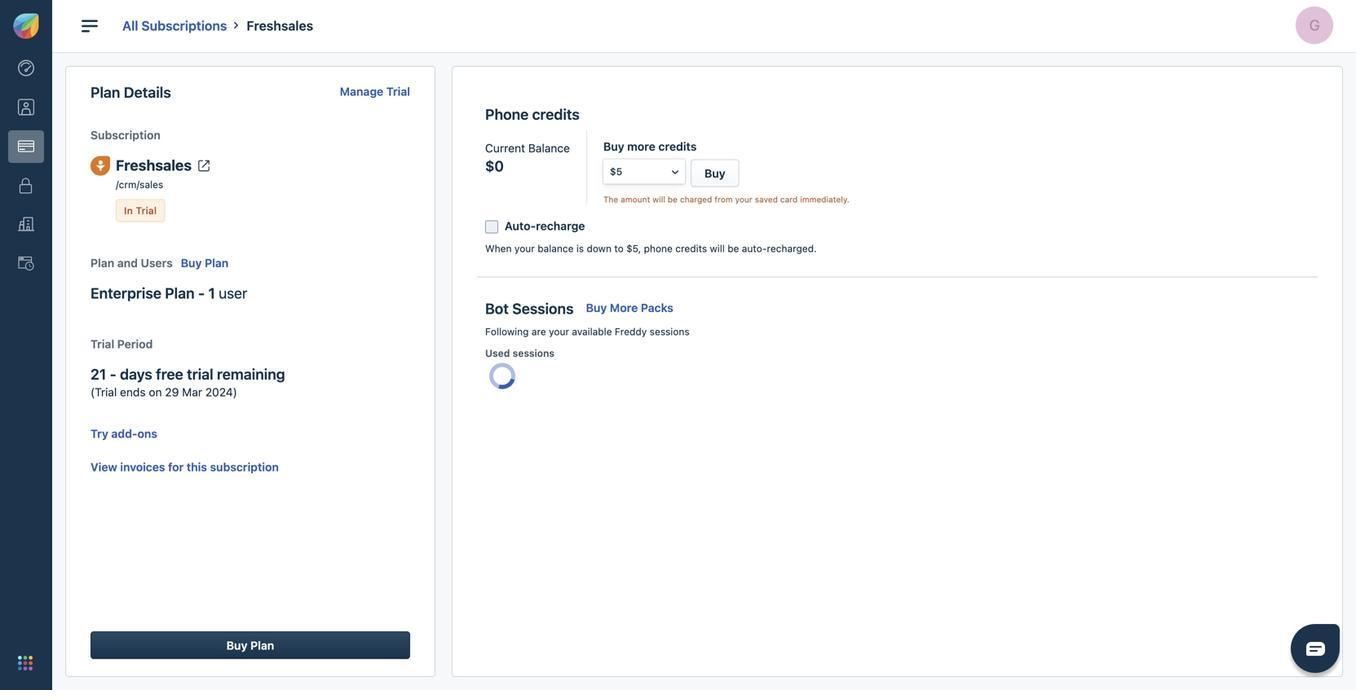 Task type: describe. For each thing, give the bounding box(es) containing it.
balance
[[538, 243, 574, 254]]

auto-recharge
[[505, 219, 585, 233]]

sessions
[[512, 300, 574, 318]]

more
[[627, 140, 656, 153]]

freshworks icon image
[[13, 13, 39, 39]]

trial period
[[91, 337, 153, 351]]

$0
[[485, 157, 504, 175]]

2 horizontal spatial your
[[735, 195, 753, 204]]

$5,
[[626, 243, 641, 254]]

0 horizontal spatial your
[[514, 243, 535, 254]]

1 horizontal spatial your
[[549, 326, 569, 337]]

1 horizontal spatial will
[[710, 243, 725, 254]]

2 vertical spatial credits
[[675, 243, 707, 254]]

on
[[149, 386, 162, 399]]

$5
[[610, 166, 622, 177]]

audit logs image
[[18, 256, 34, 272]]

buy more packs
[[586, 301, 673, 315]]

phone credits
[[485, 106, 580, 123]]

all
[[122, 18, 138, 33]]

buy for more
[[586, 301, 607, 315]]

freshsales image
[[91, 156, 110, 176]]

card
[[780, 195, 798, 204]]

invoices
[[120, 461, 165, 474]]

used sessions
[[485, 348, 555, 359]]

all subscriptions
[[122, 18, 227, 33]]

current balance $0
[[485, 141, 570, 175]]

neo admin center image
[[18, 60, 34, 76]]

21 - days free trial remaining ( trial ends on 29 mar 2024 )
[[91, 366, 285, 399]]

buy for more
[[603, 140, 624, 153]]

plan and users buy plan
[[91, 256, 229, 270]]

users
[[141, 256, 173, 270]]

buy plan button
[[91, 632, 410, 660]]

amount
[[621, 195, 650, 204]]

and
[[117, 256, 138, 270]]

trial
[[187, 366, 213, 383]]

trial up 21
[[91, 337, 114, 351]]

security image
[[18, 178, 34, 194]]

0 vertical spatial credits
[[532, 106, 580, 123]]

page loading alert
[[489, 363, 515, 389]]

subscription
[[91, 128, 161, 142]]

add-
[[111, 427, 137, 441]]

buy more credits
[[603, 140, 697, 153]]

in
[[124, 205, 133, 216]]

is
[[576, 243, 584, 254]]

free
[[156, 366, 183, 383]]

trial right the in
[[136, 205, 157, 216]]

2024
[[205, 386, 233, 399]]

phone
[[644, 243, 673, 254]]

plan details
[[91, 84, 171, 101]]

plan inside button
[[250, 639, 274, 653]]

enterprise
[[91, 285, 161, 302]]

recharge
[[536, 219, 585, 233]]

details
[[124, 84, 171, 101]]

freshworks switcher image
[[18, 656, 33, 671]]

charged
[[680, 195, 712, 204]]

balance
[[528, 141, 570, 155]]

available
[[572, 326, 612, 337]]

ons
[[137, 427, 157, 441]]

following
[[485, 326, 529, 337]]

for
[[168, 461, 184, 474]]

more
[[610, 301, 638, 315]]

21
[[91, 366, 106, 383]]

0 horizontal spatial sessions
[[513, 348, 555, 359]]

29
[[165, 386, 179, 399]]

from
[[715, 195, 733, 204]]



Task type: locate. For each thing, give the bounding box(es) containing it.
when your balance is down to $5, phone credits will be auto-recharged.
[[485, 243, 817, 254]]

freshsales
[[247, 18, 313, 33], [116, 157, 192, 174]]

the
[[603, 195, 618, 204]]

0 vertical spatial your
[[735, 195, 753, 204]]

this
[[187, 461, 207, 474]]

period
[[117, 337, 153, 351]]

current
[[485, 141, 525, 155]]

1 vertical spatial will
[[710, 243, 725, 254]]

credits right more
[[658, 140, 697, 153]]

0 vertical spatial be
[[668, 195, 678, 204]]

0 horizontal spatial freshsales
[[116, 157, 192, 174]]

/crm/sales
[[116, 179, 163, 190]]

try
[[91, 427, 108, 441]]

recharged.
[[767, 243, 817, 254]]

buy plan
[[226, 639, 274, 653]]

manage
[[340, 85, 383, 98]]

1 horizontal spatial -
[[198, 285, 205, 302]]

days
[[120, 366, 152, 383]]

)
[[233, 386, 237, 399]]

0 vertical spatial will
[[653, 195, 665, 204]]

plan
[[91, 84, 120, 101], [91, 256, 114, 270], [205, 256, 229, 270], [165, 285, 195, 302], [250, 639, 274, 653]]

1 vertical spatial -
[[110, 366, 116, 383]]

1 horizontal spatial be
[[728, 243, 739, 254]]

2 vertical spatial your
[[549, 326, 569, 337]]

are
[[532, 326, 546, 337]]

be
[[668, 195, 678, 204], [728, 243, 739, 254]]

to
[[614, 243, 624, 254]]

1 vertical spatial sessions
[[513, 348, 555, 359]]

remaining
[[217, 366, 285, 383]]

- inside the 21 - days free trial remaining ( trial ends on 29 mar 2024 )
[[110, 366, 116, 383]]

my subscriptions image
[[18, 138, 34, 155]]

0 vertical spatial freshsales
[[247, 18, 313, 33]]

when
[[485, 243, 512, 254]]

trial down 21
[[95, 386, 117, 399]]

0 horizontal spatial be
[[668, 195, 678, 204]]

1 horizontal spatial freshsales
[[247, 18, 313, 33]]

bot sessions
[[485, 300, 574, 318]]

will
[[653, 195, 665, 204], [710, 243, 725, 254]]

0 vertical spatial sessions
[[650, 326, 690, 337]]

organization image
[[18, 217, 34, 233]]

- right 21
[[110, 366, 116, 383]]

manage trial
[[340, 85, 410, 98]]

trial inside the 21 - days free trial remaining ( trial ends on 29 mar 2024 )
[[95, 386, 117, 399]]

buy
[[603, 140, 624, 153], [705, 167, 726, 180], [181, 256, 202, 270], [586, 301, 607, 315], [226, 639, 247, 653]]

try add-ons
[[91, 427, 157, 441]]

1
[[208, 285, 215, 302]]

trial right manage
[[386, 85, 410, 98]]

user
[[219, 285, 247, 302]]

1 horizontal spatial sessions
[[650, 326, 690, 337]]

$5 button
[[603, 159, 685, 184]]

be left charged
[[668, 195, 678, 204]]

None checkbox
[[485, 221, 498, 234]]

in trial
[[124, 205, 157, 216]]

the amount will be charged from your saved card immediately.
[[603, 195, 850, 204]]

freddy
[[615, 326, 647, 337]]

all subscriptions link
[[122, 18, 227, 33]]

0 vertical spatial -
[[198, 285, 205, 302]]

users image
[[18, 99, 34, 116]]

buy for plan
[[226, 639, 247, 653]]

used
[[485, 348, 510, 359]]

sessions
[[650, 326, 690, 337], [513, 348, 555, 359]]

down
[[587, 243, 612, 254]]

0 horizontal spatial -
[[110, 366, 116, 383]]

auto-
[[505, 219, 536, 233]]

view invoices for this subscription
[[91, 461, 279, 474]]

will right amount
[[653, 195, 665, 204]]

following are your available freddy sessions
[[485, 326, 690, 337]]

immediately.
[[800, 195, 850, 204]]

packs
[[641, 301, 673, 315]]

sessions down are
[[513, 348, 555, 359]]

be left auto-
[[728, 243, 739, 254]]

will left auto-
[[710, 243, 725, 254]]

subscription
[[210, 461, 279, 474]]

auto-
[[742, 243, 767, 254]]

your down auto-
[[514, 243, 535, 254]]

bot
[[485, 300, 509, 318]]

credits right phone
[[675, 243, 707, 254]]

-
[[198, 285, 205, 302], [110, 366, 116, 383]]

1 vertical spatial be
[[728, 243, 739, 254]]

(
[[91, 386, 95, 399]]

1 vertical spatial your
[[514, 243, 535, 254]]

0 horizontal spatial will
[[653, 195, 665, 204]]

enterprise plan - 1 user
[[91, 285, 247, 302]]

1 vertical spatial freshsales
[[116, 157, 192, 174]]

ends
[[120, 386, 146, 399]]

profile picture image
[[1296, 6, 1333, 44]]

phone
[[485, 106, 529, 123]]

credits up balance
[[532, 106, 580, 123]]

your right are
[[549, 326, 569, 337]]

your
[[735, 195, 753, 204], [514, 243, 535, 254], [549, 326, 569, 337]]

view
[[91, 461, 117, 474]]

buy button
[[691, 159, 739, 187]]

saved
[[755, 195, 778, 204]]

1 vertical spatial credits
[[658, 140, 697, 153]]

your right "from"
[[735, 195, 753, 204]]

mar
[[182, 386, 202, 399]]

- left 1
[[198, 285, 205, 302]]

trial
[[386, 85, 410, 98], [136, 205, 157, 216], [91, 337, 114, 351], [95, 386, 117, 399]]

sessions down packs
[[650, 326, 690, 337]]

credits
[[532, 106, 580, 123], [658, 140, 697, 153], [675, 243, 707, 254]]

subscriptions
[[141, 18, 227, 33]]



Task type: vqa. For each thing, say whether or not it's contained in the screenshot.
the are
yes



